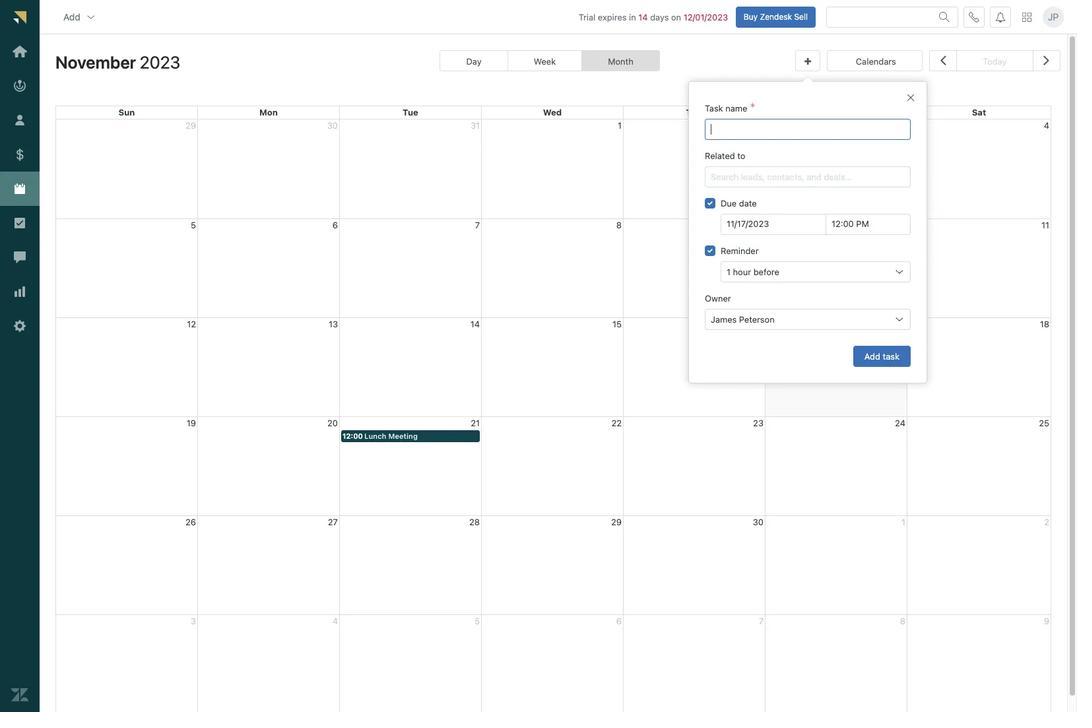 Task type: locate. For each thing, give the bounding box(es) containing it.
date
[[739, 198, 757, 209]]

12:00 lunch meeting
[[343, 432, 418, 440]]

HH:MM field
[[832, 214, 905, 234]]

7
[[475, 220, 480, 230]]

calendars
[[856, 56, 896, 67]]

contacts,
[[767, 172, 804, 182]]

1 inside button
[[727, 267, 731, 277]]

james
[[711, 314, 737, 325]]

0 vertical spatial 1
[[618, 120, 622, 130]]

1 horizontal spatial add
[[864, 351, 880, 361]]

1 vertical spatial add
[[864, 351, 880, 361]]

angle left image
[[940, 52, 946, 69]]

task
[[883, 351, 900, 361]]

chevron down image
[[86, 12, 96, 22]]

17
[[897, 319, 905, 329]]

1 horizontal spatial 1
[[727, 267, 731, 277]]

plus image
[[805, 57, 811, 66]]

add button
[[53, 4, 107, 30]]

0 vertical spatial 14
[[638, 12, 648, 22]]

wed
[[543, 107, 562, 118]]

days
[[650, 12, 669, 22]]

20
[[327, 418, 338, 428]]

buy zendesk sell button
[[736, 6, 816, 27]]

16
[[754, 319, 764, 329]]

1 vertical spatial 1
[[727, 267, 731, 277]]

zendesk image
[[11, 686, 28, 704]]

bell image
[[995, 12, 1006, 22]]

james peterson
[[711, 314, 775, 325]]

leads,
[[741, 172, 765, 182]]

0 horizontal spatial 1
[[618, 120, 622, 130]]

add left "chevron down" image
[[63, 11, 80, 22]]

due date
[[721, 198, 757, 209]]

search image
[[939, 12, 950, 22]]

23
[[753, 418, 764, 428]]

2023
[[140, 52, 180, 72]]

14
[[638, 12, 648, 22], [470, 319, 480, 329]]

lunch
[[364, 432, 386, 440]]

0 vertical spatial add
[[63, 11, 80, 22]]

add left task
[[864, 351, 880, 361]]

expires
[[598, 12, 627, 22]]

deals…
[[824, 172, 852, 182]]

18
[[1040, 319, 1049, 329]]

on
[[671, 12, 681, 22]]

week
[[534, 56, 556, 67]]

november 2023
[[55, 52, 180, 72]]

4
[[1044, 120, 1049, 130]]

zendesk products image
[[1022, 12, 1032, 22]]

task name
[[705, 103, 747, 114]]

24
[[895, 418, 905, 428]]

sun
[[119, 107, 135, 118]]

12/01/2023
[[684, 12, 728, 22]]

related to
[[705, 150, 745, 161]]

angle right image
[[1044, 52, 1050, 69]]

zendesk
[[760, 12, 792, 22]]

in
[[629, 12, 636, 22]]

related
[[705, 150, 735, 161]]

MM/DD/YYYY field
[[727, 214, 820, 234]]

28
[[469, 517, 480, 527]]

15
[[613, 319, 622, 329]]

sell
[[794, 12, 808, 22]]

jp button
[[1043, 6, 1064, 27]]

1
[[618, 120, 622, 130], [727, 267, 731, 277]]

1 vertical spatial 14
[[470, 319, 480, 329]]

3
[[900, 120, 905, 130]]

mon
[[259, 107, 278, 118]]

8
[[616, 220, 622, 230]]

jp
[[1048, 11, 1059, 22]]

1 for 1
[[618, 120, 622, 130]]

add
[[63, 11, 80, 22], [864, 351, 880, 361]]

Search leads, contacts, and deals… field
[[711, 167, 905, 187]]

0 horizontal spatial add
[[63, 11, 80, 22]]

sat
[[972, 107, 986, 118]]

task
[[705, 103, 723, 114]]

search leads, contacts, and deals…
[[711, 172, 852, 182]]

november
[[55, 52, 136, 72]]

9
[[758, 220, 764, 230]]



Task type: vqa. For each thing, say whether or not it's contained in the screenshot.
'TRIGGERS'
no



Task type: describe. For each thing, give the bounding box(es) containing it.
thu
[[686, 107, 702, 118]]

26
[[185, 517, 196, 527]]

22
[[611, 418, 622, 428]]

29
[[611, 517, 622, 527]]

peterson
[[739, 314, 775, 325]]

Task name field
[[711, 119, 905, 139]]

owner
[[705, 293, 731, 304]]

add for add task
[[864, 351, 880, 361]]

buy zendesk sell
[[744, 12, 808, 22]]

hour
[[733, 267, 751, 277]]

tue
[[403, 107, 418, 118]]

13
[[329, 319, 338, 329]]

30
[[753, 517, 764, 527]]

trial expires in 14 days on 12/01/2023
[[579, 12, 728, 22]]

day
[[466, 56, 482, 67]]

due
[[721, 198, 737, 209]]

to
[[737, 150, 745, 161]]

name
[[725, 103, 747, 114]]

1 hour before
[[727, 267, 779, 277]]

27
[[328, 517, 338, 527]]

2
[[758, 120, 764, 130]]

trial
[[579, 12, 596, 22]]

buy
[[744, 12, 758, 22]]

add task button
[[853, 346, 911, 367]]

1 horizontal spatial 14
[[638, 12, 648, 22]]

1 for 1 hour before
[[727, 267, 731, 277]]

asterisk image
[[750, 103, 755, 114]]

5
[[191, 220, 196, 230]]

1 hour before button
[[721, 261, 911, 282]]

search
[[711, 172, 739, 182]]

6
[[332, 220, 338, 230]]

calls image
[[969, 12, 979, 22]]

25
[[1039, 418, 1049, 428]]

james peterson button
[[705, 309, 911, 330]]

cancel image
[[905, 92, 916, 103]]

add for add
[[63, 11, 80, 22]]

meeting
[[388, 432, 418, 440]]

before
[[753, 267, 779, 277]]

12:00
[[343, 432, 363, 440]]

and
[[807, 172, 822, 182]]

add task
[[864, 351, 900, 361]]

21
[[471, 418, 480, 428]]

today
[[983, 56, 1007, 67]]

reminder
[[721, 246, 759, 256]]

fri
[[831, 107, 842, 118]]

12
[[187, 319, 196, 329]]

11
[[1042, 220, 1049, 230]]

19
[[187, 418, 196, 428]]

0 horizontal spatial 14
[[470, 319, 480, 329]]



